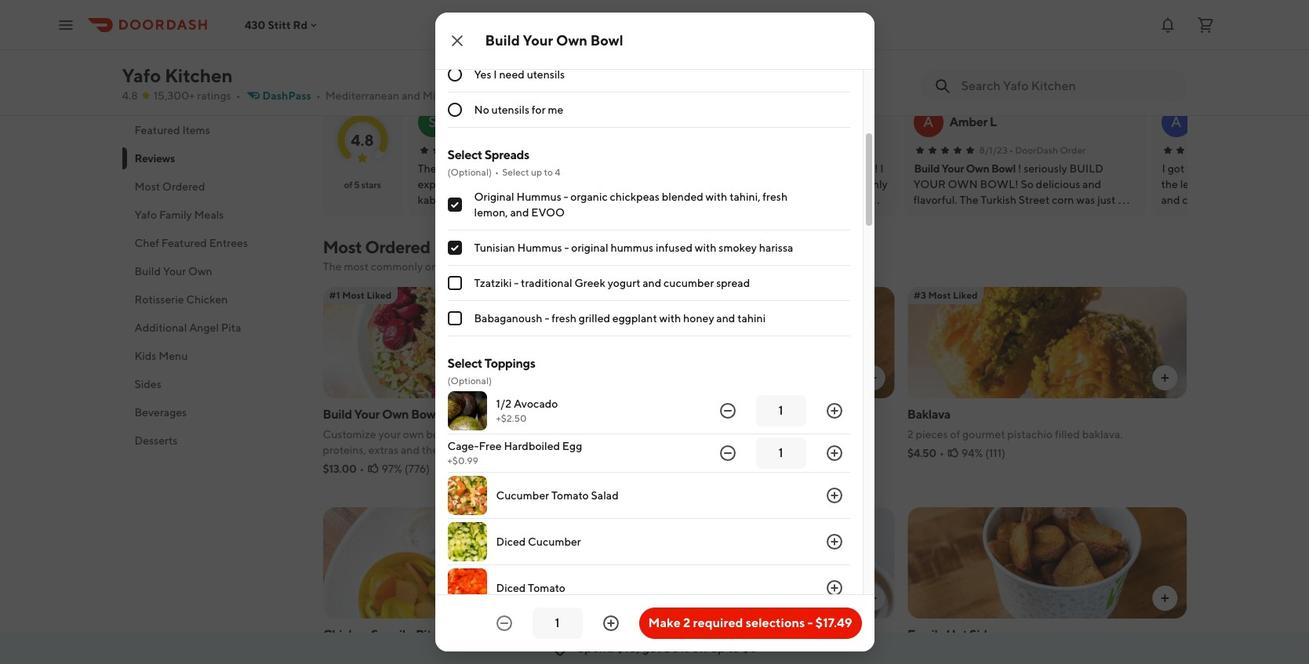Task type: vqa. For each thing, say whether or not it's contained in the screenshot.
the rightmost lan
no



Task type: describe. For each thing, give the bounding box(es) containing it.
increase quantity by 1 image for cucumber tomato salad
[[825, 486, 844, 505]]

avocado
[[514, 398, 558, 410]]

(222)
[[694, 447, 721, 460]]

protein
[[782, 649, 818, 661]]

build your own bowl customize your own bowl!  choose your base, toppings, proteins, extras and then sauces!
[[323, 407, 596, 456]]

3.4
[[577, 89, 592, 102]]

add
[[1044, 67, 1066, 79]]

liked for baklava
[[953, 289, 978, 301]]

Yes I need utensils radio
[[447, 68, 462, 82]]

diced tomato
[[496, 582, 565, 595]]

reviews
[[460, 71, 498, 84]]

build your own
[[135, 265, 212, 278]]

craveable,
[[615, 428, 669, 441]]

• inside do you need utensils? group
[[503, 44, 507, 56]]

diced for diced tomato
[[496, 582, 526, 595]]

hot for family
[[946, 627, 967, 642]]

select spreads group
[[447, 147, 850, 337]]

mi
[[594, 89, 606, 102]]

spend
[[577, 641, 614, 656]]

(111)
[[985, 447, 1005, 460]]

grace
[[702, 115, 735, 129]]

chicken,
[[495, 649, 536, 661]]

#2
[[621, 289, 634, 301]]

street
[[500, 89, 531, 102]]

i
[[494, 68, 497, 81]]

diced tomato image
[[447, 569, 487, 608]]

hummus for original
[[516, 191, 561, 203]]

baklava.
[[1082, 428, 1123, 441]]

your up rotisserie chicken
[[163, 265, 186, 278]]

(optional) for toppings
[[447, 375, 492, 387]]

0 vertical spatial cucumber
[[496, 490, 549, 502]]

- inside button
[[807, 616, 813, 631]]

featured items
[[135, 124, 210, 136]]

pieces
[[916, 428, 948, 441]]

egg
[[562, 440, 582, 453]]

0 horizontal spatial 15,300+
[[153, 89, 195, 102]]

#3
[[914, 289, 926, 301]]

95%
[[670, 447, 692, 460]]

#1 most liked
[[329, 289, 392, 301]]

your down amber
[[942, 162, 964, 175]]

current quantity is 1 number field for the left decrease quantity by 1 image
[[542, 615, 573, 632]]

items
[[182, 124, 210, 136]]

select down spreads
[[502, 166, 529, 178]]

additional angel pita button
[[122, 314, 304, 342]]

mediterranean
[[325, 89, 399, 102]]

build your own bowl dialog
[[435, 13, 874, 664]]

97% (776)
[[382, 463, 430, 475]]

add item to cart image for spanikopita
[[574, 592, 587, 605]]

of 5 stars
[[344, 179, 381, 191]]

own
[[403, 428, 424, 441]]

most for #3 most liked
[[928, 289, 951, 301]]

• right "dashpass"
[[316, 89, 321, 102]]

and left tahini at top right
[[716, 312, 735, 325]]

and down 141
[[402, 89, 420, 102]]

1/2
[[496, 398, 511, 410]]

chef featured entrees
[[135, 237, 248, 249]]

current quantity is 1 number field for top decrease quantity by 1 image
[[765, 403, 796, 420]]

and inside the kids entrée kid sized entrée where you pick a protein and side.
[[820, 649, 839, 661]]

filled
[[1055, 428, 1080, 441]]

430 stitt rd
[[245, 18, 308, 31]]

yes
[[474, 68, 491, 81]]

• right $13.00
[[360, 463, 364, 475]]

own inside build your own bowl customize your own bowl!  choose your base, toppings, proteins, extras and then sauces!
[[382, 407, 409, 422]]

meals
[[194, 209, 224, 221]]

and inside build your own bowl customize your own bowl!  choose your base, toppings, proteins, extras and then sauces!
[[401, 444, 420, 456]]

cage-free hardboiled egg +$0.99
[[447, 440, 582, 467]]

get
[[642, 641, 661, 656]]

most ordered button
[[122, 173, 304, 201]]

notification bell image
[[1158, 15, 1177, 34]]

cucumber
[[664, 277, 714, 290]]

sides inside button
[[135, 378, 161, 391]]

free
[[479, 440, 502, 453]]

2 for required
[[683, 616, 690, 631]]

sized for kids
[[634, 649, 660, 661]]

$15,
[[617, 641, 640, 656]]

• up the featured items button on the left top
[[236, 89, 240, 102]]

tahini,
[[730, 191, 760, 203]]

hardboiled
[[504, 440, 560, 453]]

tomato for diced
[[528, 582, 565, 595]]

blended
[[662, 191, 703, 203]]

additional
[[135, 322, 187, 334]]

individual
[[615, 407, 670, 422]]

- up the from
[[564, 242, 569, 254]]

entrée
[[662, 649, 695, 661]]

1 vertical spatial featured
[[161, 237, 207, 249]]

yes i need utensils
[[474, 68, 565, 81]]

2 vertical spatial increase quantity by 1 image
[[601, 614, 620, 633]]

doordash for s
[[527, 144, 570, 156]]

2 your from the left
[[497, 428, 519, 441]]

yafo for yafo kitchen
[[122, 64, 161, 86]]

93%
[[496, 9, 517, 21]]

430
[[245, 18, 266, 31]]

kids entrée image
[[615, 507, 895, 619]]

spend $15, get 30% off up to $8
[[577, 641, 757, 656]]

build inside build your own bowl customize your own bowl!  choose your base, toppings, proteins, extras and then sauces!
[[323, 407, 352, 422]]

3 add item to cart image from the left
[[1159, 592, 1171, 605]]

hot for individual
[[672, 407, 693, 422]]

bowl inside button
[[991, 162, 1016, 175]]

increase quantity by 1 image for current quantity is 1 number field related to top decrease quantity by 1 image
[[825, 402, 844, 421]]

chicken spanikopita image
[[323, 507, 602, 619]]

doordash for a
[[1015, 144, 1058, 156]]

cucumber tomato salad image
[[447, 476, 487, 515]]

- inside original hummus - organic chickpeas blended with tahini, fresh lemon, and evoo
[[564, 191, 568, 203]]

sides for family hot sides
[[969, 627, 999, 642]]

• right $4.50
[[940, 447, 944, 460]]

need for i
[[499, 68, 525, 81]]

baked
[[373, 649, 404, 661]]

you inside the kids entrée kid sized entrée where you pick a protein and side.
[[730, 649, 749, 661]]

cucumber tomato salad
[[496, 490, 619, 502]]

1 vertical spatial fresh
[[552, 312, 577, 325]]

select toppings (optional)
[[447, 356, 535, 387]]

kid
[[615, 649, 632, 661]]

chickpeas
[[610, 191, 660, 203]]

dishes
[[517, 260, 549, 273]]

build inside dialog
[[485, 32, 520, 49]]

extras
[[368, 444, 399, 456]]

next image
[[1168, 67, 1181, 79]]

1 vertical spatial 4.8
[[351, 131, 374, 149]]

Tzatziki - traditional Greek yogurt and cucumber spread checkbox
[[447, 276, 462, 290]]

evoo
[[531, 206, 565, 219]]

build your own bowl image
[[323, 287, 602, 398]]

1 vertical spatial utensils
[[491, 104, 529, 116]]

items
[[467, 260, 494, 273]]

me
[[548, 104, 563, 116]]

own down 8/1/23
[[966, 162, 989, 175]]

open menu image
[[56, 15, 75, 34]]

add review
[[1044, 67, 1105, 79]]

pita
[[221, 322, 241, 334]]

diced for diced cucumber
[[496, 536, 526, 548]]

ordered for most ordered the most commonly ordered items and dishes from this store
[[365, 237, 430, 257]]

most
[[344, 260, 369, 273]]

individual hot sides craveable, scratch made, hot sides. 95% (222)
[[615, 407, 789, 460]]

make 2 required selections - $17.49
[[648, 616, 852, 631]]

most for #2 most liked
[[636, 289, 659, 301]]

most for #1 most liked
[[342, 289, 365, 301]]

5
[[354, 179, 360, 191]]

of inside baklava 2 pieces of gourmet pistachio filled baklava.
[[950, 428, 960, 441]]

stuffed
[[433, 649, 468, 661]]

1 your from the left
[[378, 428, 401, 441]]

select left the 11/16/23
[[447, 148, 482, 163]]

amber l
[[949, 115, 997, 129]]

with left honey
[[659, 312, 681, 325]]

traditional
[[521, 277, 572, 290]]

0 vertical spatial featured
[[135, 124, 180, 136]]

up for off
[[710, 641, 725, 656]]

current quantity is 1 number field for decrease quantity by 1 icon
[[765, 445, 796, 462]]

tomato for cucumber
[[551, 490, 589, 502]]

1/2 avocado image
[[447, 392, 487, 431]]

ratings inside 'reviews 15,300+ ratings • 141 public reviews'
[[366, 71, 400, 84]]

#2 most liked
[[621, 289, 686, 301]]

dashpass •
[[262, 89, 321, 102]]

select inside do you need utensils? group
[[510, 44, 537, 56]]

increase quantity by 1 image for current quantity is 1 number field associated with decrease quantity by 1 icon
[[825, 444, 844, 463]]

chicken inside the chicken spanikopita bite sized baked pitas stuffed with chicken, spinach,
[[323, 627, 369, 642]]

0 horizontal spatial 4.8
[[122, 89, 138, 102]]

need for you
[[488, 25, 517, 40]]

sized for chicken
[[345, 649, 371, 661]]

$8
[[742, 641, 757, 656]]

spread
[[716, 277, 750, 290]]

liked for individual hot sides
[[661, 289, 686, 301]]

your inside dialog
[[523, 32, 553, 49]]

spanikopita
[[371, 627, 438, 642]]

store
[[597, 260, 622, 273]]

2 a from the left
[[1171, 114, 1181, 130]]

- down traditional
[[545, 312, 549, 325]]

0 horizontal spatial decrease quantity by 1 image
[[495, 614, 513, 633]]

• select 1
[[503, 44, 543, 56]]

to for 4
[[544, 166, 553, 178]]

reviews for reviews
[[135, 152, 175, 165]]



Task type: locate. For each thing, give the bounding box(es) containing it.
2 increase quantity by 1 image from the top
[[825, 444, 844, 463]]

need down 93%
[[488, 25, 517, 40]]

2 sized from the left
[[634, 649, 660, 661]]

1 horizontal spatial fresh
[[763, 191, 788, 203]]

1 vertical spatial increase quantity by 1 image
[[825, 444, 844, 463]]

liked up honey
[[661, 289, 686, 301]]

your up extras
[[378, 428, 401, 441]]

scratch
[[671, 428, 707, 441]]

your down 93% (43) button
[[523, 32, 553, 49]]

•
[[503, 44, 507, 56], [403, 71, 407, 84], [236, 89, 240, 102], [316, 89, 321, 102], [566, 89, 570, 102], [521, 144, 525, 156], [1009, 144, 1013, 156], [495, 166, 499, 178], [940, 447, 944, 460], [360, 463, 364, 475]]

0 vertical spatial kids
[[135, 350, 156, 362]]

1 vertical spatial sides
[[695, 407, 725, 422]]

Item Search search field
[[961, 78, 1175, 95]]

a
[[923, 114, 933, 130], [1171, 114, 1181, 130]]

middle
[[423, 89, 458, 102]]

2 diced from the top
[[496, 582, 526, 595]]

current quantity is 1 number field up sides.
[[765, 403, 796, 420]]

kids for menu
[[135, 350, 156, 362]]

most ordered
[[135, 180, 205, 193]]

food
[[534, 89, 559, 102]]

(43)
[[519, 9, 540, 21]]

0 vertical spatial sides
[[135, 378, 161, 391]]

1 horizontal spatial sized
[[634, 649, 660, 661]]

-
[[564, 191, 568, 203], [564, 242, 569, 254], [514, 277, 519, 290], [545, 312, 549, 325], [807, 616, 813, 631]]

utensils down street
[[491, 104, 529, 116]]

1 vertical spatial chicken
[[323, 627, 369, 642]]

stitt
[[268, 18, 291, 31]]

0 horizontal spatial a
[[923, 114, 933, 130]]

and down own on the left
[[401, 444, 420, 456]]

0 horizontal spatial sized
[[345, 649, 371, 661]]

previous image
[[1137, 67, 1149, 79]]

cucumber down cucumber tomato salad
[[528, 536, 581, 548]]

$4.50 •
[[907, 447, 944, 460]]

1 horizontal spatial reviews
[[323, 48, 386, 68]]

0 vertical spatial current quantity is 1 number field
[[765, 403, 796, 420]]

where
[[697, 649, 728, 661]]

own down chef featured entrees at the left
[[188, 265, 212, 278]]

0 horizontal spatial ordered
[[162, 180, 205, 193]]

1 add item to cart image from the left
[[867, 372, 879, 384]]

1 horizontal spatial liked
[[661, 289, 686, 301]]

Current quantity is 1 number field
[[765, 403, 796, 420], [765, 445, 796, 462], [542, 615, 573, 632]]

4
[[555, 166, 560, 178]]

sides inside individual hot sides craveable, scratch made, hot sides. 95% (222)
[[695, 407, 725, 422]]

and left evoo
[[510, 206, 529, 219]]

with right infused
[[695, 242, 717, 254]]

sized inside the kids entrée kid sized entrée where you pick a protein and side.
[[634, 649, 660, 661]]

most right the #1
[[342, 289, 365, 301]]

rotisserie
[[135, 293, 184, 306]]

1 increase quantity by 1 image from the top
[[825, 402, 844, 421]]

do you need utensils? group
[[447, 25, 850, 128]]

1 horizontal spatial sides
[[695, 407, 725, 422]]

0 vertical spatial to
[[544, 166, 553, 178]]

30%
[[664, 641, 690, 656]]

2 for pieces
[[907, 428, 914, 441]]

then
[[422, 444, 445, 456]]

0 items, open order cart image
[[1196, 15, 1215, 34]]

select toppings group
[[447, 356, 850, 664]]

bowl
[[590, 32, 623, 49], [991, 162, 1016, 175], [411, 407, 439, 422]]

up left the 4
[[531, 166, 542, 178]]

featured down yafo family meals
[[161, 237, 207, 249]]

1 a from the left
[[923, 114, 933, 130]]

most up the
[[323, 237, 362, 257]]

0 vertical spatial ratings
[[366, 71, 400, 84]]

add item to cart image for baklava
[[1159, 372, 1171, 384]]

1 vertical spatial ordered
[[365, 237, 430, 257]]

Original Hummus - organic chickpeas blended with tahini, fresh lemon, and EVOO checkbox
[[447, 198, 462, 212]]

0 horizontal spatial sides
[[135, 378, 161, 391]]

build your own bowl inside dialog
[[485, 32, 623, 49]]

rotisserie chicken button
[[122, 285, 304, 314]]

hummus up evoo
[[516, 191, 561, 203]]

kids inside the kids entrée kid sized entrée where you pick a protein and side.
[[615, 627, 639, 642]]

1
[[539, 44, 543, 56]]

to inside select spreads (optional) • select up to 4
[[544, 166, 553, 178]]

141
[[409, 71, 425, 84]]

diced right diced tomato "image"
[[496, 582, 526, 595]]

pistachio
[[1007, 428, 1053, 441]]

2 inside baklava 2 pieces of gourmet pistachio filled baklava.
[[907, 428, 914, 441]]

no
[[474, 104, 489, 116]]

0 vertical spatial reviews
[[323, 48, 386, 68]]

1 vertical spatial to
[[728, 641, 740, 656]]

1 horizontal spatial 4.8
[[351, 131, 374, 149]]

1 horizontal spatial 15,300+
[[323, 71, 364, 84]]

you up required at the left top of page
[[466, 25, 486, 40]]

required
[[693, 616, 743, 631]]

1 add item to cart image from the left
[[574, 592, 587, 605]]

sized right bite
[[345, 649, 371, 661]]

bowl down 8/1/23
[[991, 162, 1016, 175]]

(optional) inside select spreads (optional) • select up to 4
[[447, 166, 492, 178]]

• down do you need utensils?
[[503, 44, 507, 56]]

3 liked from the left
[[953, 289, 978, 301]]

up inside select spreads (optional) • select up to 4
[[531, 166, 542, 178]]

you
[[466, 25, 486, 40], [730, 649, 749, 661]]

1 horizontal spatial hot
[[946, 627, 967, 642]]

made,
[[709, 428, 740, 441]]

1 vertical spatial 15,300+
[[153, 89, 195, 102]]

to for $8
[[728, 641, 740, 656]]

2 add item to cart image from the left
[[1159, 372, 1171, 384]]

1 vertical spatial cucumber
[[528, 536, 581, 548]]

hummus for tunisian
[[517, 242, 562, 254]]

bowl inside dialog
[[590, 32, 623, 49]]

with right stuffed
[[471, 649, 492, 661]]

0 vertical spatial tomato
[[551, 490, 589, 502]]

chicken up bite
[[323, 627, 369, 642]]

additional angel pita
[[135, 322, 241, 334]]

sized inside the chicken spanikopita bite sized baked pitas stuffed with chicken, spinach,
[[345, 649, 371, 661]]

0 horizontal spatial liked
[[367, 289, 392, 301]]

original
[[474, 191, 514, 203]]

public
[[427, 71, 458, 84]]

utensils up food
[[527, 68, 565, 81]]

tomato
[[551, 490, 589, 502], [528, 582, 565, 595]]

own
[[556, 32, 587, 49], [966, 162, 989, 175], [188, 265, 212, 278], [382, 407, 409, 422]]

hummus up dishes
[[517, 242, 562, 254]]

1 vertical spatial family
[[907, 627, 944, 642]]

family hot sides image
[[907, 507, 1187, 619]]

spreads
[[484, 148, 529, 163]]

ordered up yafo family meals
[[162, 180, 205, 193]]

you left pick
[[730, 649, 749, 661]]

add item to cart image
[[867, 372, 879, 384], [1159, 372, 1171, 384]]

ordered up commonly
[[365, 237, 430, 257]]

babaganoush
[[474, 312, 542, 325]]

tomato down diced cucumber
[[528, 582, 565, 595]]

pick
[[751, 649, 772, 661]]

your inside build your own bowl customize your own bowl!  choose your base, toppings, proteins, extras and then sauces!
[[354, 407, 380, 422]]

1 vertical spatial tomato
[[528, 582, 565, 595]]

• left 3.4
[[566, 89, 570, 102]]

yafo left kitchen
[[122, 64, 161, 86]]

chicken inside rotisserie chicken button
[[186, 293, 228, 306]]

0 horizontal spatial reviews
[[135, 152, 175, 165]]

2 left 'pieces' at bottom
[[907, 428, 914, 441]]

with left tahini,
[[706, 191, 727, 203]]

stephanie
[[454, 115, 510, 129]]

0 vertical spatial 2
[[907, 428, 914, 441]]

to left the 4
[[544, 166, 553, 178]]

s
[[428, 114, 437, 130]]

select inside select toppings (optional)
[[447, 356, 482, 371]]

• down spreads
[[495, 166, 499, 178]]

(776)
[[404, 463, 430, 475]]

pitas
[[406, 649, 431, 661]]

1 horizontal spatial add item to cart image
[[1159, 372, 1171, 384]]

0 horizontal spatial chicken
[[186, 293, 228, 306]]

1 vertical spatial reviews
[[135, 152, 175, 165]]

- left organic
[[564, 191, 568, 203]]

your up the customize on the left
[[354, 407, 380, 422]]

featured left items
[[135, 124, 180, 136]]

• right the 11/16/23
[[521, 144, 525, 156]]

0 vertical spatial 4.8
[[122, 89, 138, 102]]

make 2 required selections - $17.49 button
[[639, 608, 862, 639]]

15,300+ down "reviews" link at the left of the page
[[323, 71, 364, 84]]

reviews up mediterranean
[[323, 48, 386, 68]]

diced right diced cucumber image
[[496, 536, 526, 548]]

chicken up angel
[[186, 293, 228, 306]]

with inside the chicken spanikopita bite sized baked pitas stuffed with chicken, spinach,
[[471, 649, 492, 661]]

rotisserie chicken
[[135, 293, 228, 306]]

1 vertical spatial yafo
[[135, 209, 157, 221]]

order for a
[[1060, 144, 1086, 156]]

individual hot sides image
[[615, 287, 895, 398]]

doordash right 8/1/23
[[1015, 144, 1058, 156]]

build your own bowl down 8/1/23
[[914, 162, 1016, 175]]

decrease quantity by 1 image up the chicken,
[[495, 614, 513, 633]]

$17.49
[[815, 616, 852, 631]]

2 (optional) from the top
[[447, 375, 492, 387]]

reviews 15,300+ ratings • 141 public reviews
[[323, 48, 498, 84]]

cage-
[[447, 440, 479, 453]]

diced
[[496, 536, 526, 548], [496, 582, 526, 595]]

ordered inside button
[[162, 180, 205, 193]]

(optional)
[[447, 166, 492, 178], [447, 375, 492, 387]]

• right 8/1/23
[[1009, 144, 1013, 156]]

current quantity is 1 number field up spinach,
[[542, 615, 573, 632]]

fresh left grilled
[[552, 312, 577, 325]]

up
[[531, 166, 542, 178], [710, 641, 725, 656]]

0 vertical spatial you
[[466, 25, 486, 40]]

select left 1
[[510, 44, 537, 56]]

a down the next icon
[[1171, 114, 1181, 130]]

0 vertical spatial fresh
[[763, 191, 788, 203]]

0 vertical spatial ordered
[[162, 180, 205, 193]]

order up organic
[[572, 144, 597, 156]]

a left amber
[[923, 114, 933, 130]]

chicken
[[186, 293, 228, 306], [323, 627, 369, 642]]

1 horizontal spatial • doordash order
[[1009, 144, 1086, 156]]

fresh inside original hummus - organic chickpeas blended with tahini, fresh lemon, and evoo
[[763, 191, 788, 203]]

1 • doordash order from the left
[[521, 144, 597, 156]]

4.8 down yafo kitchen
[[122, 89, 138, 102]]

entrée
[[642, 627, 679, 642]]

1 horizontal spatial 2
[[907, 428, 914, 441]]

1 sized from the left
[[345, 649, 371, 661]]

1 vertical spatial hot
[[946, 627, 967, 642]]

0 vertical spatial utensils
[[527, 68, 565, 81]]

menu
[[159, 350, 188, 362]]

most right #2
[[636, 289, 659, 301]]

select spreads (optional) • select up to 4
[[447, 148, 560, 178]]

0 horizontal spatial you
[[466, 25, 486, 40]]

select left toppings
[[447, 356, 482, 371]]

0 horizontal spatial your
[[378, 428, 401, 441]]

need right i
[[499, 68, 525, 81]]

diced cucumber image
[[447, 523, 487, 562]]

+$2.50
[[496, 413, 527, 425]]

doordash
[[527, 144, 570, 156], [1015, 144, 1058, 156]]

2 • doordash order from the left
[[1009, 144, 1086, 156]]

current quantity is 1 number field down sides.
[[765, 445, 796, 462]]

(optional) inside select toppings (optional)
[[447, 375, 492, 387]]

• left 141
[[403, 71, 407, 84]]

up right off
[[710, 641, 725, 656]]

kids left menu
[[135, 350, 156, 362]]

2 inside the make 2 required selections - $17.49 button
[[683, 616, 690, 631]]

1 vertical spatial (optional)
[[447, 375, 492, 387]]

cucumber down cage-free hardboiled egg +$0.99
[[496, 490, 549, 502]]

1 liked from the left
[[367, 289, 392, 301]]

2 order from the left
[[1060, 144, 1086, 156]]

2 doordash from the left
[[1015, 144, 1058, 156]]

up for select
[[531, 166, 542, 178]]

0 vertical spatial need
[[488, 25, 517, 40]]

grace b
[[702, 115, 746, 129]]

1 horizontal spatial doordash
[[1015, 144, 1058, 156]]

- right tzatziki
[[514, 277, 519, 290]]

(optional) for spreads
[[447, 166, 492, 178]]

2 add item to cart image from the left
[[867, 592, 879, 605]]

decrease quantity by 1 image
[[718, 402, 737, 421], [495, 614, 513, 633]]

1 doordash from the left
[[527, 144, 570, 156]]

liked down commonly
[[367, 289, 392, 301]]

$13.00 •
[[323, 463, 364, 475]]

of left the 5
[[344, 179, 352, 191]]

2 horizontal spatial sides
[[969, 627, 999, 642]]

reviews up most ordered
[[135, 152, 175, 165]]

0 vertical spatial chicken
[[186, 293, 228, 306]]

2 horizontal spatial bowl
[[991, 162, 1016, 175]]

• doordash order right 8/1/23
[[1009, 144, 1086, 156]]

own right 1
[[556, 32, 587, 49]]

increase quantity by 1 image for diced tomato
[[825, 579, 844, 598]]

g
[[675, 114, 686, 130]]

most inside the most ordered the most commonly ordered items and dishes from this store
[[323, 237, 362, 257]]

0 vertical spatial increase quantity by 1 image
[[825, 486, 844, 505]]

kids for entrée
[[615, 627, 639, 642]]

1 vertical spatial ratings
[[197, 89, 231, 102]]

0 vertical spatial family
[[159, 209, 192, 221]]

hot inside individual hot sides craveable, scratch made, hot sides. 95% (222)
[[672, 407, 693, 422]]

1 order from the left
[[572, 144, 597, 156]]

angel
[[189, 322, 219, 334]]

sized right 'kid'
[[634, 649, 660, 661]]

15,300+ down yafo kitchen
[[153, 89, 195, 102]]

Tunisian Hummus - original hummus infused with smokey harissa checkbox
[[447, 241, 462, 255]]

of right 'pieces' at bottom
[[950, 428, 960, 441]]

kids up 'kid'
[[615, 627, 639, 642]]

reviews inside 'reviews 15,300+ ratings • 141 public reviews'
[[323, 48, 386, 68]]

No utensils for me radio
[[447, 103, 462, 117]]

ordered
[[162, 180, 205, 193], [365, 237, 430, 257]]

grilled
[[579, 312, 610, 325]]

close build your own bowl image
[[447, 31, 466, 50]]

1 vertical spatial you
[[730, 649, 749, 661]]

reviews for reviews 15,300+ ratings • 141 public reviews
[[323, 48, 386, 68]]

3 increase quantity by 1 image from the top
[[825, 533, 844, 552]]

1 horizontal spatial a
[[1171, 114, 1181, 130]]

0 vertical spatial increase quantity by 1 image
[[825, 402, 844, 421]]

and inside the most ordered the most commonly ordered items and dishes from this store
[[496, 260, 515, 273]]

430 stitt rd button
[[245, 18, 320, 31]]

most inside button
[[135, 180, 160, 193]]

1 vertical spatial up
[[710, 641, 725, 656]]

1 horizontal spatial to
[[728, 641, 740, 656]]

most up yafo family meals
[[135, 180, 160, 193]]

baklava image
[[907, 287, 1187, 398]]

decrease quantity by 1 image
[[718, 444, 737, 463]]

• inside select spreads (optional) • select up to 4
[[495, 166, 499, 178]]

0 horizontal spatial 2
[[683, 616, 690, 631]]

0 vertical spatial decrease quantity by 1 image
[[718, 402, 737, 421]]

0 vertical spatial (optional)
[[447, 166, 492, 178]]

1 vertical spatial of
[[950, 428, 960, 441]]

0 horizontal spatial build your own bowl
[[485, 32, 623, 49]]

to left $8
[[728, 641, 740, 656]]

and up tzatziki
[[496, 260, 515, 273]]

eastern
[[460, 89, 498, 102]]

ordered for most ordered
[[162, 180, 205, 193]]

1 (optional) from the top
[[447, 166, 492, 178]]

2 vertical spatial bowl
[[411, 407, 439, 422]]

(optional) up 1/2 avocado image
[[447, 375, 492, 387]]

beverages button
[[122, 398, 304, 427]]

ratings up mediterranean
[[366, 71, 400, 84]]

hummus inside original hummus - organic chickpeas blended with tahini, fresh lemon, and evoo
[[516, 191, 561, 203]]

increase quantity by 1 image
[[825, 486, 844, 505], [825, 579, 844, 598], [601, 614, 620, 633]]

15,300+ inside 'reviews 15,300+ ratings • 141 public reviews'
[[323, 71, 364, 84]]

kids inside kids menu button
[[135, 350, 156, 362]]

0 horizontal spatial up
[[531, 166, 542, 178]]

1 vertical spatial hummus
[[517, 242, 562, 254]]

fresh right tahini,
[[763, 191, 788, 203]]

2 horizontal spatial liked
[[953, 289, 978, 301]]

2 vertical spatial increase quantity by 1 image
[[825, 533, 844, 552]]

chef
[[135, 237, 159, 249]]

Babaganoush - fresh grilled eggplant with honey and tahini checkbox
[[447, 312, 462, 326]]

97%
[[382, 463, 402, 475]]

baklava 2 pieces of gourmet pistachio filled baklava.
[[907, 407, 1123, 441]]

1 horizontal spatial add item to cart image
[[867, 592, 879, 605]]

• inside 'reviews 15,300+ ratings • 141 public reviews'
[[403, 71, 407, 84]]

build your own bowl button
[[914, 161, 1016, 176]]

family inside button
[[159, 209, 192, 221]]

and right #2
[[643, 277, 661, 290]]

bowl inside build your own bowl customize your own bowl!  choose your base, toppings, proteins, extras and then sauces!
[[411, 407, 439, 422]]

base,
[[521, 428, 547, 441]]

1 vertical spatial increase quantity by 1 image
[[825, 579, 844, 598]]

yafo inside button
[[135, 209, 157, 221]]

no utensils for me
[[474, 104, 563, 116]]

increase quantity by 1 image
[[825, 402, 844, 421], [825, 444, 844, 463], [825, 533, 844, 552]]

kitchen
[[165, 64, 233, 86]]

0 horizontal spatial add item to cart image
[[867, 372, 879, 384]]

family hot sides
[[907, 627, 999, 642]]

own inside dialog
[[556, 32, 587, 49]]

0 vertical spatial diced
[[496, 536, 526, 548]]

0 vertical spatial 15,300+
[[323, 71, 364, 84]]

• doordash order for a
[[1009, 144, 1086, 156]]

2 right the make
[[683, 616, 690, 631]]

baklava
[[907, 407, 951, 422]]

for
[[532, 104, 546, 116]]

build your own bowl down 93% (43) button
[[485, 32, 623, 49]]

ordered inside the most ordered the most commonly ordered items and dishes from this store
[[365, 237, 430, 257]]

1 horizontal spatial build your own bowl
[[914, 162, 1016, 175]]

tomato left salad
[[551, 490, 589, 502]]

add item to cart image for individual hot sides
[[867, 372, 879, 384]]

2 liked from the left
[[661, 289, 686, 301]]

1 horizontal spatial up
[[710, 641, 725, 656]]

gourmet
[[962, 428, 1005, 441]]

1 horizontal spatial family
[[907, 627, 944, 642]]

1 vertical spatial current quantity is 1 number field
[[765, 445, 796, 462]]

order
[[572, 144, 597, 156], [1060, 144, 1086, 156]]

tahini
[[737, 312, 766, 325]]

0 vertical spatial of
[[344, 179, 352, 191]]

y
[[512, 115, 520, 129]]

yafo up chef
[[135, 209, 157, 221]]

0 horizontal spatial to
[[544, 166, 553, 178]]

1 horizontal spatial of
[[950, 428, 960, 441]]

0 vertical spatial up
[[531, 166, 542, 178]]

selections
[[746, 616, 805, 631]]

0 vertical spatial bowl
[[590, 32, 623, 49]]

your
[[523, 32, 553, 49], [942, 162, 964, 175], [163, 265, 186, 278], [354, 407, 380, 422]]

0 horizontal spatial • doordash order
[[521, 144, 597, 156]]

and inside original hummus - organic chickpeas blended with tahini, fresh lemon, and evoo
[[510, 206, 529, 219]]

1 vertical spatial kids
[[615, 627, 639, 642]]

bowl up mi
[[590, 32, 623, 49]]

add item to cart image
[[574, 592, 587, 605], [867, 592, 879, 605], [1159, 592, 1171, 605]]

add item to cart image for entrée
[[867, 592, 879, 605]]

decrease quantity by 1 image up "made,"
[[718, 402, 737, 421]]

15,300+ ratings •
[[153, 89, 240, 102]]

liked right #3
[[953, 289, 978, 301]]

organic
[[570, 191, 608, 203]]

0 horizontal spatial kids
[[135, 350, 156, 362]]

1 vertical spatial build your own bowl
[[914, 162, 1016, 175]]

0 horizontal spatial family
[[159, 209, 192, 221]]

your down the '+$2.50'
[[497, 428, 519, 441]]

0 horizontal spatial doordash
[[527, 144, 570, 156]]

kids menu
[[135, 350, 188, 362]]

order for s
[[572, 144, 597, 156]]

sides for individual hot sides craveable, scratch made, hot sides. 95% (222)
[[695, 407, 725, 422]]

doordash up the 4
[[527, 144, 570, 156]]

you inside group
[[466, 25, 486, 40]]

• doordash order for s
[[521, 144, 597, 156]]

2 vertical spatial current quantity is 1 number field
[[542, 615, 573, 632]]

own up own on the left
[[382, 407, 409, 422]]

1 vertical spatial 2
[[683, 616, 690, 631]]

with inside original hummus - organic chickpeas blended with tahini, fresh lemon, and evoo
[[706, 191, 727, 203]]

yafo for yafo family meals
[[135, 209, 157, 221]]

1 vertical spatial diced
[[496, 582, 526, 595]]

2 vertical spatial sides
[[969, 627, 999, 642]]

infused
[[656, 242, 693, 254]]

order down item search search field
[[1060, 144, 1086, 156]]

1 horizontal spatial decrease quantity by 1 image
[[718, 402, 737, 421]]

build your own button
[[122, 257, 304, 285]]

dashpass
[[262, 89, 311, 102]]

1 diced from the top
[[496, 536, 526, 548]]

original hummus - organic chickpeas blended with tahini, fresh lemon, and evoo
[[474, 191, 788, 219]]



